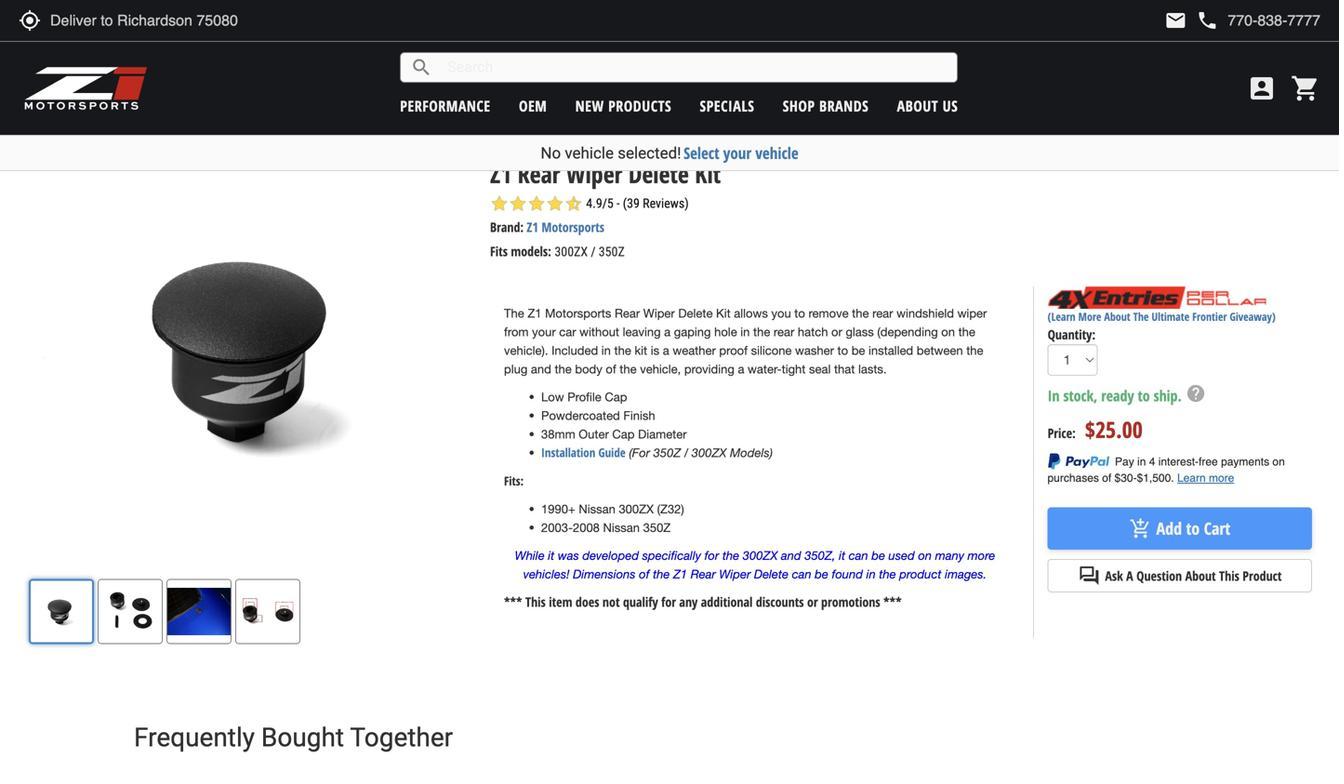 Task type: describe. For each thing, give the bounding box(es) containing it.
300zx inside while it was developed specifically for the 300zx and 350z, it can be used on many more vehicles! dimensions of the z1 rear wiper delete can be found in the product images.
[[743, 548, 778, 563]]

rear inside 'z1 rear wiper delete kit star star star star star_half 4.9/5 - (39 reviews) brand: z1 motorsports fits models: 300zx / 350z'
[[518, 157, 560, 190]]

water-
[[748, 362, 782, 376]]

profile
[[568, 390, 602, 404]]

the down specifically
[[653, 567, 670, 581]]

1 vertical spatial be
[[872, 548, 885, 563]]

Search search field
[[433, 53, 957, 82]]

specifically
[[642, 548, 701, 563]]

2 star from the left
[[509, 195, 527, 213]]

/ inside 'z1 rear wiper delete kit star star star star star_half 4.9/5 - (39 reviews) brand: z1 motorsports fits models: 300zx / 350z'
[[591, 244, 596, 260]]

vehicle,
[[640, 362, 681, 376]]

1 vertical spatial nissan
[[603, 520, 640, 535]]

vehicle).
[[504, 343, 548, 357]]

0 vertical spatial nissan
[[579, 502, 616, 516]]

*** this item does not qualify for any additional discounts or promotions ***
[[504, 593, 902, 610]]

quantity:
[[1048, 325, 1096, 343]]

blade
[[223, 126, 251, 144]]

wiper blade link
[[189, 126, 251, 144]]

account_box link
[[1243, 73, 1282, 103]]

low profile cap powdercoated finish 38mm outer cap diameter installation guide (for 350z / 300zx models)
[[541, 390, 773, 461]]

wiper left blade
[[189, 126, 220, 144]]

1 horizontal spatial the
[[1134, 309, 1149, 324]]

ready
[[1102, 385, 1134, 405]]

performance
[[13, 126, 78, 144]]

qualify
[[623, 593, 658, 610]]

frontier
[[1193, 309, 1227, 324]]

vehicle inside no vehicle selected! select your vehicle
[[565, 144, 614, 162]]

help
[[1186, 383, 1206, 403]]

question_answer ask a question about this product
[[1078, 565, 1282, 587]]

providing
[[684, 362, 735, 376]]

no vehicle selected! select your vehicle
[[541, 142, 799, 164]]

0 vertical spatial rear
[[873, 306, 893, 320]]

z1 up models:
[[527, 218, 538, 236]]

bought
[[261, 722, 344, 753]]

0 vertical spatial a
[[664, 324, 671, 339]]

included
[[552, 343, 598, 357]]

1 vertical spatial cap
[[612, 427, 635, 441]]

350z,
[[805, 548, 836, 563]]

the right 'between'
[[967, 343, 984, 357]]

oem link
[[519, 96, 547, 116]]

select your vehicle link
[[684, 142, 799, 164]]

shop brands
[[783, 96, 869, 116]]

additional
[[701, 593, 753, 610]]

parts
[[82, 126, 107, 144]]

diameter
[[638, 427, 687, 441]]

from
[[504, 324, 529, 339]]

on inside the z1 motorsports rear wiper delete kit allows you to remove the rear windshield wiper from your car without leaving a gaping hole in the rear hatch or glass (depending on the vehicle). included in the kit is a weather proof silicone washer to be installed between the plug and the body of the vehicle, providing a water-tight seal that lasts.
[[942, 324, 955, 339]]

outer
[[579, 427, 609, 441]]

add_shopping_cart add to cart
[[1130, 517, 1231, 540]]

and inside while it was developed specifically for the 300zx and 350z, it can be used on many more vehicles! dimensions of the z1 rear wiper delete can be found in the product images.
[[781, 548, 801, 563]]

while
[[515, 548, 545, 563]]

used
[[889, 548, 915, 563]]

1990+ nissan 300zx (z32) 2003-2008 nissan 350z
[[541, 502, 684, 535]]

(learn
[[1048, 309, 1076, 324]]

shop brands link
[[783, 96, 869, 116]]

0 vertical spatial cap
[[605, 390, 627, 404]]

the up silicone
[[753, 324, 770, 339]]

delete inside 'z1 rear wiper delete kit star star star star star_half 4.9/5 - (39 reviews) brand: z1 motorsports fits models: 300zx / 350z'
[[629, 157, 689, 190]]

the up additional
[[723, 548, 740, 563]]

on inside while it was developed specifically for the 300zx and 350z, it can be used on many more vehicles! dimensions of the z1 rear wiper delete can be found in the product images.
[[918, 548, 932, 563]]

2 it from the left
[[839, 548, 846, 563]]

more
[[968, 548, 995, 563]]

frequently
[[134, 722, 255, 753]]

the down the used on the right of the page
[[879, 567, 896, 581]]

phone
[[1197, 9, 1219, 32]]

new
[[575, 96, 604, 116]]

4 star from the left
[[546, 195, 565, 213]]

add_shopping_cart
[[1130, 517, 1152, 540]]

0 horizontal spatial or
[[807, 593, 818, 610]]

2 vertical spatial a
[[738, 362, 745, 376]]

vehicles!
[[523, 567, 570, 581]]

between
[[917, 343, 963, 357]]

installation guide link
[[541, 444, 626, 461]]

glass
[[846, 324, 874, 339]]

0 horizontal spatial in
[[602, 343, 611, 357]]

performance link
[[400, 96, 491, 116]]

delete inside while it was developed specifically for the 300zx and 350z, it can be used on many more vehicles! dimensions of the z1 rear wiper delete can be found in the product images.
[[754, 567, 789, 581]]

ask
[[1105, 567, 1123, 585]]

for inside while it was developed specifically for the 300zx and 350z, it can be used on many more vehicles! dimensions of the z1 rear wiper delete can be found in the product images.
[[705, 548, 719, 563]]

without
[[580, 324, 620, 339]]

allows
[[734, 306, 768, 320]]

0 horizontal spatial can
[[792, 567, 812, 581]]

0 horizontal spatial be
[[815, 567, 829, 581]]

mail phone
[[1165, 9, 1219, 32]]

(learn more about the ultimate frontier giveaway) link
[[1048, 309, 1276, 324]]

0 vertical spatial about
[[897, 96, 939, 116]]

my_location
[[19, 9, 41, 32]]

no
[[541, 144, 561, 162]]

or inside the z1 motorsports rear wiper delete kit allows you to remove the rear windshield wiper from your car without leaving a gaping hole in the rear hatch or glass (depending on the vehicle). included in the kit is a weather proof silicone washer to be installed between the plug and the body of the vehicle, providing a water-tight seal that lasts.
[[832, 324, 843, 339]]

brands
[[819, 96, 869, 116]]

star_half
[[565, 195, 583, 213]]

performance
[[400, 96, 491, 116]]

guide
[[599, 444, 626, 461]]

is
[[651, 343, 660, 357]]

kit
[[635, 343, 648, 357]]

delete inside the z1 motorsports rear wiper delete kit allows you to remove the rear windshield wiper from your car without leaving a gaping hole in the rear hatch or glass (depending on the vehicle). included in the kit is a weather proof silicone washer to be installed between the plug and the body of the vehicle, providing a water-tight seal that lasts.
[[678, 306, 713, 320]]

of inside while it was developed specifically for the 300zx and 350z, it can be used on many more vehicles! dimensions of the z1 rear wiper delete can be found in the product images.
[[639, 567, 650, 581]]

found
[[832, 567, 863, 581]]

rear inside while it was developed specifically for the 300zx and 350z, it can be used on many more vehicles! dimensions of the z1 rear wiper delete can be found in the product images.
[[691, 567, 716, 581]]

remove
[[809, 306, 849, 320]]

the down wiper
[[959, 324, 976, 339]]

350z inside 1990+ nissan 300zx (z32) 2003-2008 nissan 350z
[[643, 520, 671, 535]]

your inside the z1 motorsports rear wiper delete kit allows you to remove the rear windshield wiper from your car without leaving a gaping hole in the rear hatch or glass (depending on the vehicle). included in the kit is a weather proof silicone washer to be installed between the plug and the body of the vehicle, providing a water-tight seal that lasts.
[[532, 324, 556, 339]]

question
[[1137, 567, 1182, 585]]

gaping
[[674, 324, 711, 339]]

windshield
[[897, 306, 954, 320]]

shopping_cart
[[1291, 73, 1321, 103]]

4.9/5 -
[[586, 196, 620, 211]]

1 star from the left
[[490, 195, 509, 213]]

motorsports inside the z1 motorsports rear wiper delete kit allows you to remove the rear windshield wiper from your car without leaving a gaping hole in the rear hatch or glass (depending on the vehicle). included in the kit is a weather proof silicone washer to be installed between the plug and the body of the vehicle, providing a water-tight seal that lasts.
[[545, 306, 611, 320]]

1 vertical spatial this
[[526, 593, 546, 610]]

3 star from the left
[[527, 195, 546, 213]]

0 vertical spatial in
[[741, 324, 750, 339]]

0 horizontal spatial rear
[[774, 324, 795, 339]]

performance parts link
[[13, 126, 107, 144]]

0 vertical spatial can
[[849, 548, 868, 563]]

about us
[[897, 96, 958, 116]]

select
[[684, 142, 720, 164]]

300zx inside the low profile cap powdercoated finish 38mm outer cap diameter installation guide (for 350z / 300zx models)
[[692, 445, 727, 460]]

price:
[[1048, 424, 1076, 442]]

and inside the z1 motorsports rear wiper delete kit allows you to remove the rear windshield wiper from your car without leaving a gaping hole in the rear hatch or glass (depending on the vehicle). included in the kit is a weather proof silicone washer to be installed between the plug and the body of the vehicle, providing a water-tight seal that lasts.
[[531, 362, 551, 376]]

body
[[575, 362, 603, 376]]

350z inside 'z1 rear wiper delete kit star star star star star_half 4.9/5 - (39 reviews) brand: z1 motorsports fits models: 300zx / 350z'
[[599, 244, 625, 260]]

specials link
[[700, 96, 755, 116]]

350z inside the low profile cap powdercoated finish 38mm outer cap diameter installation guide (for 350z / 300zx models)
[[654, 445, 681, 460]]

1 vertical spatial for
[[661, 593, 676, 610]]

$25.00
[[1085, 414, 1143, 444]]

oem
[[519, 96, 547, 116]]

more
[[1079, 309, 1102, 324]]

silicone
[[751, 343, 792, 357]]

2 *** from the left
[[884, 593, 902, 610]]

1 horizontal spatial about
[[1104, 309, 1131, 324]]

developed
[[583, 548, 639, 563]]



Task type: vqa. For each thing, say whether or not it's contained in the screenshot.
Drain associated with Gasket
no



Task type: locate. For each thing, give the bounding box(es) containing it.
installation
[[541, 444, 596, 461]]

this left product on the bottom
[[1219, 567, 1240, 585]]

mail
[[1165, 9, 1187, 32]]

0 horizontal spatial of
[[606, 362, 616, 376]]

0 horizontal spatial /
[[591, 244, 596, 260]]

about us link
[[897, 96, 958, 116]]

1 vertical spatial 350z
[[654, 445, 681, 460]]

rear down you
[[774, 324, 795, 339]]

about inside question_answer ask a question about this product
[[1186, 567, 1216, 585]]

1 horizontal spatial this
[[1219, 567, 1240, 585]]

exterior
[[128, 126, 168, 144]]

1 vertical spatial on
[[918, 548, 932, 563]]

product
[[1243, 567, 1282, 585]]

or right discounts
[[807, 593, 818, 610]]

0 horizontal spatial on
[[918, 548, 932, 563]]

0 horizontal spatial your
[[532, 324, 556, 339]]

or down remove
[[832, 324, 843, 339]]

lasts.
[[858, 362, 887, 376]]

the left ultimate
[[1134, 309, 1149, 324]]

0 vertical spatial or
[[832, 324, 843, 339]]

for right specifically
[[705, 548, 719, 563]]

account_box
[[1247, 73, 1277, 103]]

0 vertical spatial motorsports
[[542, 218, 605, 236]]

300zx inside 'z1 rear wiper delete kit star star star star star_half 4.9/5 - (39 reviews) brand: z1 motorsports fits models: 300zx / 350z'
[[555, 244, 588, 260]]

2 vertical spatial rear
[[691, 567, 716, 581]]

in
[[741, 324, 750, 339], [602, 343, 611, 357], [866, 567, 876, 581]]

z1 motorsports link
[[527, 218, 605, 236]]

1 it from the left
[[548, 548, 555, 563]]

in inside while it was developed specifically for the 300zx and 350z, it can be used on many more vehicles! dimensions of the z1 rear wiper delete can be found in the product images.
[[866, 567, 876, 581]]

and down "vehicle)."
[[531, 362, 551, 376]]

that
[[834, 362, 855, 376]]

1 vertical spatial in
[[602, 343, 611, 357]]

1 horizontal spatial of
[[639, 567, 650, 581]]

your
[[723, 142, 752, 164], [532, 324, 556, 339]]

2 horizontal spatial about
[[1186, 567, 1216, 585]]

0 vertical spatial 350z
[[599, 244, 625, 260]]

item
[[549, 593, 572, 610]]

kit up hole
[[716, 306, 731, 320]]

motorsports down star_half
[[542, 218, 605, 236]]

of inside the z1 motorsports rear wiper delete kit allows you to remove the rear windshield wiper from your car without leaving a gaping hole in the rear hatch or glass (depending on the vehicle). included in the kit is a weather proof silicone washer to be installed between the plug and the body of the vehicle, providing a water-tight seal that lasts.
[[606, 362, 616, 376]]

about right more
[[1104, 309, 1131, 324]]

1 horizontal spatial in
[[741, 324, 750, 339]]

0 horizontal spatial rear
[[518, 157, 560, 190]]

(learn more about the ultimate frontier giveaway)
[[1048, 309, 1276, 324]]

1 vertical spatial can
[[792, 567, 812, 581]]

in down without
[[602, 343, 611, 357]]

1 horizontal spatial ***
[[884, 593, 902, 610]]

rear up z1 motorsports link
[[518, 157, 560, 190]]

0 horizontal spatial this
[[526, 593, 546, 610]]

***
[[504, 593, 522, 610], [884, 593, 902, 610]]

selected!
[[618, 144, 681, 162]]

1 vertical spatial a
[[663, 343, 669, 357]]

car
[[559, 324, 576, 339]]

0 horizontal spatial it
[[548, 548, 555, 563]]

1 horizontal spatial it
[[839, 548, 846, 563]]

1 vertical spatial motorsports
[[545, 306, 611, 320]]

1 horizontal spatial on
[[942, 324, 955, 339]]

0 vertical spatial and
[[531, 362, 551, 376]]

(z32)
[[657, 502, 684, 516]]

rear up the glass
[[873, 306, 893, 320]]

the up from at the top left of the page
[[504, 306, 524, 320]]

1 horizontal spatial can
[[849, 548, 868, 563]]

products
[[608, 96, 672, 116]]

be left the used on the right of the page
[[872, 548, 885, 563]]

and left 350z,
[[781, 548, 801, 563]]

nissan up 2008
[[579, 502, 616, 516]]

1 vertical spatial rear
[[615, 306, 640, 320]]

cart
[[1204, 517, 1231, 540]]

1 vertical spatial delete
[[678, 306, 713, 320]]

you
[[772, 306, 791, 320]]

hole
[[714, 324, 737, 339]]

the down the 'included'
[[555, 362, 572, 376]]

0 vertical spatial rear
[[518, 157, 560, 190]]

wiper blade
[[189, 126, 251, 144]]

2 vertical spatial 350z
[[643, 520, 671, 535]]

to right add
[[1186, 517, 1200, 540]]

2 vertical spatial be
[[815, 567, 829, 581]]

0 vertical spatial for
[[705, 548, 719, 563]]

the
[[852, 306, 869, 320], [753, 324, 770, 339], [959, 324, 976, 339], [614, 343, 631, 357], [967, 343, 984, 357], [555, 362, 572, 376], [620, 362, 637, 376], [723, 548, 740, 563], [653, 567, 670, 581], [879, 567, 896, 581]]

kit inside the z1 motorsports rear wiper delete kit allows you to remove the rear windshield wiper from your car without leaving a gaping hole in the rear hatch or glass (depending on the vehicle). included in the kit is a weather proof silicone washer to be installed between the plug and the body of the vehicle, providing a water-tight seal that lasts.
[[716, 306, 731, 320]]

brand:
[[490, 218, 524, 236]]

1 vertical spatial kit
[[716, 306, 731, 320]]

z1 up brand:
[[490, 157, 512, 190]]

wiper inside while it was developed specifically for the 300zx and 350z, it can be used on many more vehicles! dimensions of the z1 rear wiper delete can be found in the product images.
[[719, 567, 751, 581]]

a
[[664, 324, 671, 339], [663, 343, 669, 357], [738, 362, 745, 376]]

a left gaping
[[664, 324, 671, 339]]

powdercoated
[[541, 408, 620, 423]]

on up 'between'
[[942, 324, 955, 339]]

2 vertical spatial about
[[1186, 567, 1216, 585]]

*** left item
[[504, 593, 522, 610]]

z1 inside while it was developed specifically for the 300zx and 350z, it can be used on many more vehicles! dimensions of the z1 rear wiper delete can be found in the product images.
[[673, 567, 688, 581]]

the z1 motorsports rear wiper delete kit allows you to remove the rear windshield wiper from your car without leaving a gaping hole in the rear hatch or glass (depending on the vehicle). included in the kit is a weather proof silicone washer to be installed between the plug and the body of the vehicle, providing a water-tight seal that lasts.
[[504, 306, 987, 376]]

price: $25.00
[[1048, 414, 1143, 444]]

be down the glass
[[852, 343, 865, 357]]

kit right selected!
[[695, 157, 721, 190]]

300zx left the models)
[[692, 445, 727, 460]]

rear up *** this item does not qualify for any additional discounts or promotions ***
[[691, 567, 716, 581]]

0 horizontal spatial and
[[531, 362, 551, 376]]

0 horizontal spatial the
[[504, 306, 524, 320]]

38mm
[[541, 427, 575, 441]]

2003-
[[541, 520, 573, 535]]

1 horizontal spatial rear
[[615, 306, 640, 320]]

this inside question_answer ask a question about this product
[[1219, 567, 1240, 585]]

1 horizontal spatial your
[[723, 142, 752, 164]]

wiper up 4.9/5 -
[[566, 157, 623, 190]]

was
[[558, 548, 579, 563]]

0 horizontal spatial for
[[661, 593, 676, 610]]

1 horizontal spatial rear
[[873, 306, 893, 320]]

hatch
[[798, 324, 828, 339]]

1 horizontal spatial vehicle
[[756, 142, 799, 164]]

2 horizontal spatial rear
[[691, 567, 716, 581]]

wiper
[[958, 306, 987, 320]]

/ inside the low profile cap powdercoated finish 38mm outer cap diameter installation guide (for 350z / 300zx models)
[[684, 445, 688, 460]]

the down kit
[[620, 362, 637, 376]]

your right select
[[723, 142, 752, 164]]

(for
[[629, 445, 650, 460]]

to up that
[[838, 343, 848, 357]]

0 vertical spatial delete
[[629, 157, 689, 190]]

0 vertical spatial this
[[1219, 567, 1240, 585]]

on
[[942, 324, 955, 339], [918, 548, 932, 563]]

it left was
[[548, 548, 555, 563]]

300zx left (z32) at the bottom of page
[[619, 502, 654, 516]]

1 vertical spatial /
[[684, 445, 688, 460]]

a right is
[[663, 343, 669, 357]]

does
[[576, 593, 599, 610]]

this
[[1219, 567, 1240, 585], [526, 593, 546, 610]]

promotions
[[821, 593, 880, 610]]

vehicle down shop
[[756, 142, 799, 164]]

300zx inside 1990+ nissan 300zx (z32) 2003-2008 nissan 350z
[[619, 502, 654, 516]]

stock,
[[1064, 385, 1098, 405]]

300zx up discounts
[[743, 548, 778, 563]]

the up the glass
[[852, 306, 869, 320]]

2 horizontal spatial be
[[872, 548, 885, 563]]

a down proof
[[738, 362, 745, 376]]

shop
[[783, 96, 815, 116]]

350z down diameter
[[654, 445, 681, 460]]

350z
[[599, 244, 625, 260], [654, 445, 681, 460], [643, 520, 671, 535]]

2 horizontal spatial in
[[866, 567, 876, 581]]

search
[[410, 56, 433, 79]]

to left "ship."
[[1138, 385, 1150, 405]]

wiper inside 'z1 rear wiper delete kit star star star star star_half 4.9/5 - (39 reviews) brand: z1 motorsports fits models: 300zx / 350z'
[[566, 157, 623, 190]]

cap up finish on the bottom of the page
[[605, 390, 627, 404]]

0 vertical spatial your
[[723, 142, 752, 164]]

kit inside 'z1 rear wiper delete kit star star star star star_half 4.9/5 - (39 reviews) brand: z1 motorsports fits models: 300zx / 350z'
[[695, 157, 721, 190]]

0 vertical spatial of
[[606, 362, 616, 376]]

for
[[705, 548, 719, 563], [661, 593, 676, 610]]

be
[[852, 343, 865, 357], [872, 548, 885, 563], [815, 567, 829, 581]]

1 horizontal spatial be
[[852, 343, 865, 357]]

nissan up developed
[[603, 520, 640, 535]]

z1 down specifically
[[673, 567, 688, 581]]

tight
[[782, 362, 806, 376]]

ultimate
[[1152, 309, 1190, 324]]

models)
[[730, 445, 773, 460]]

new products
[[575, 96, 672, 116]]

/ down diameter
[[684, 445, 688, 460]]

1 vertical spatial or
[[807, 593, 818, 610]]

in down allows
[[741, 324, 750, 339]]

it
[[548, 548, 555, 563], [839, 548, 846, 563]]

rear inside the z1 motorsports rear wiper delete kit allows you to remove the rear windshield wiper from your car without leaving a gaping hole in the rear hatch or glass (depending on the vehicle). included in the kit is a weather proof silicone washer to be installed between the plug and the body of the vehicle, providing a water-tight seal that lasts.
[[615, 306, 640, 320]]

or
[[832, 324, 843, 339], [807, 593, 818, 610]]

motorsports inside 'z1 rear wiper delete kit star star star star star_half 4.9/5 - (39 reviews) brand: z1 motorsports fits models: 300zx / 350z'
[[542, 218, 605, 236]]

0 vertical spatial /
[[591, 244, 596, 260]]

leaving
[[623, 324, 661, 339]]

z1 inside the z1 motorsports rear wiper delete kit allows you to remove the rear windshield wiper from your car without leaving a gaping hole in the rear hatch or glass (depending on the vehicle). included in the kit is a weather proof silicone washer to be installed between the plug and the body of the vehicle, providing a water-tight seal that lasts.
[[528, 306, 542, 320]]

1 vertical spatial about
[[1104, 309, 1131, 324]]

kit
[[695, 157, 721, 190], [716, 306, 731, 320]]

motorsports
[[542, 218, 605, 236], [545, 306, 611, 320]]

performance parts
[[13, 126, 107, 144]]

350z down (z32) at the bottom of page
[[643, 520, 671, 535]]

wiper inside the z1 motorsports rear wiper delete kit allows you to remove the rear windshield wiper from your car without leaving a gaping hole in the rear hatch or glass (depending on the vehicle). included in the kit is a weather proof silicone washer to be installed between the plug and the body of the vehicle, providing a water-tight seal that lasts.
[[643, 306, 675, 320]]

can up found
[[849, 548, 868, 563]]

about right "question"
[[1186, 567, 1216, 585]]

350z down 4.9/5 -
[[599, 244, 625, 260]]

be down 350z,
[[815, 567, 829, 581]]

1 vertical spatial of
[[639, 567, 650, 581]]

of
[[606, 362, 616, 376], [639, 567, 650, 581]]

us
[[943, 96, 958, 116]]

to right you
[[795, 306, 805, 320]]

it up found
[[839, 548, 846, 563]]

1 *** from the left
[[504, 593, 522, 610]]

your left car
[[532, 324, 556, 339]]

rear up the leaving at the top left of page
[[615, 306, 640, 320]]

be inside the z1 motorsports rear wiper delete kit allows you to remove the rear windshield wiper from your car without leaving a gaping hole in the rear hatch or glass (depending on the vehicle). included in the kit is a weather proof silicone washer to be installed between the plug and the body of the vehicle, providing a water-tight seal that lasts.
[[852, 343, 865, 357]]

2 vertical spatial delete
[[754, 567, 789, 581]]

0 vertical spatial kit
[[695, 157, 721, 190]]

this left item
[[526, 593, 546, 610]]

fits:
[[504, 472, 524, 489]]

1 horizontal spatial and
[[781, 548, 801, 563]]

low
[[541, 390, 564, 404]]

shopping_cart link
[[1286, 73, 1321, 103]]

of right body
[[606, 362, 616, 376]]

on up 'product'
[[918, 548, 932, 563]]

any
[[679, 593, 698, 610]]

finish
[[624, 408, 655, 423]]

wiper up additional
[[719, 567, 751, 581]]

for left "any"
[[661, 593, 676, 610]]

to inside in stock, ready to ship. help
[[1138, 385, 1150, 405]]

1 horizontal spatial or
[[832, 324, 843, 339]]

the left kit
[[614, 343, 631, 357]]

1 vertical spatial rear
[[774, 324, 795, 339]]

/ down z1 motorsports link
[[591, 244, 596, 260]]

2 vertical spatial in
[[866, 567, 876, 581]]

cap up guide
[[612, 427, 635, 441]]

fits
[[490, 242, 508, 260]]

wiper up the leaving at the top left of page
[[643, 306, 675, 320]]

0 vertical spatial be
[[852, 343, 865, 357]]

dimensions
[[573, 567, 636, 581]]

1 horizontal spatial for
[[705, 548, 719, 563]]

images.
[[945, 567, 987, 581]]

1 vertical spatial your
[[532, 324, 556, 339]]

1990+
[[541, 502, 576, 516]]

z1
[[490, 157, 512, 190], [527, 218, 538, 236], [528, 306, 542, 320], [673, 567, 688, 581]]

0 horizontal spatial vehicle
[[565, 144, 614, 162]]

vehicle right no
[[565, 144, 614, 162]]

0 horizontal spatial ***
[[504, 593, 522, 610]]

1 horizontal spatial /
[[684, 445, 688, 460]]

300zx down z1 motorsports link
[[555, 244, 588, 260]]

in right found
[[866, 567, 876, 581]]

of up qualify
[[639, 567, 650, 581]]

the inside the z1 motorsports rear wiper delete kit allows you to remove the rear windshield wiper from your car without leaving a gaping hole in the rear hatch or glass (depending on the vehicle). included in the kit is a weather proof silicone washer to be installed between the plug and the body of the vehicle, providing a water-tight seal that lasts.
[[504, 306, 524, 320]]

z1 motorsports logo image
[[23, 65, 148, 112]]

models:
[[511, 242, 551, 260]]

can down 350z,
[[792, 567, 812, 581]]

washer
[[795, 343, 834, 357]]

star
[[490, 195, 509, 213], [509, 195, 527, 213], [527, 195, 546, 213], [546, 195, 565, 213]]

while it was developed specifically for the 300zx and 350z, it can be used on many more vehicles! dimensions of the z1 rear wiper delete can be found in the product images.
[[515, 548, 995, 581]]

1 vertical spatial and
[[781, 548, 801, 563]]

0 vertical spatial on
[[942, 324, 955, 339]]

z1 rear wiper delete kit star star star star star_half 4.9/5 - (39 reviews) brand: z1 motorsports fits models: 300zx / 350z
[[490, 157, 721, 260]]

*** down 'product'
[[884, 593, 902, 610]]

0 horizontal spatial about
[[897, 96, 939, 116]]

in
[[1048, 385, 1060, 405]]

z1 up from at the top left of the page
[[528, 306, 542, 320]]

motorsports up car
[[545, 306, 611, 320]]

about left us
[[897, 96, 939, 116]]

new products link
[[575, 96, 672, 116]]



